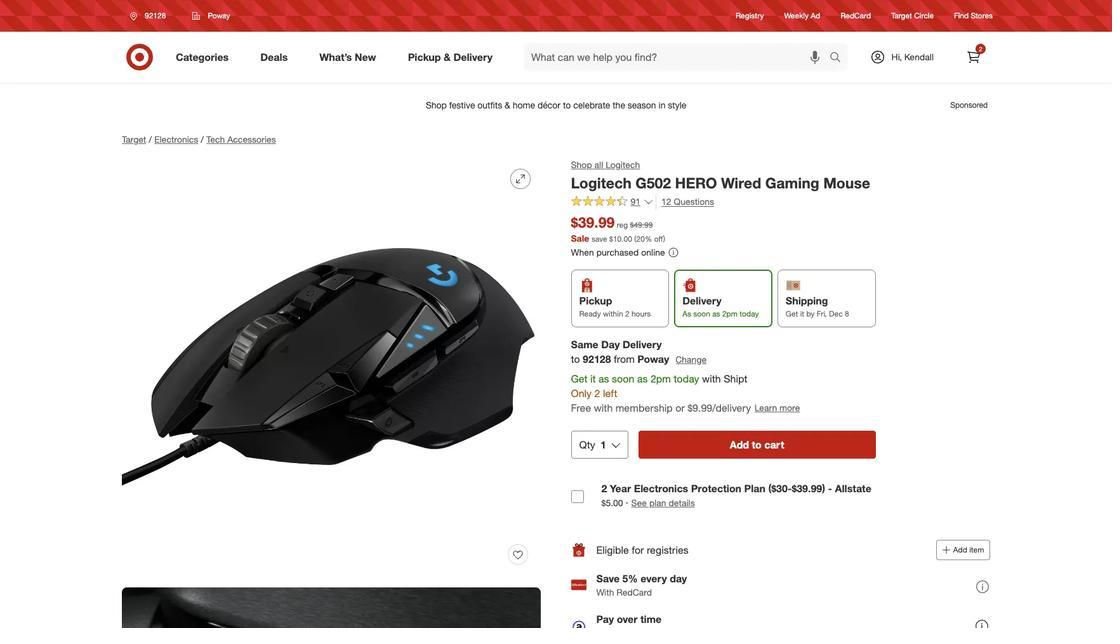 Task type: describe. For each thing, give the bounding box(es) containing it.
delivery for same day delivery
[[623, 339, 662, 351]]

target circle link
[[892, 10, 934, 21]]

year
[[611, 482, 632, 495]]

2 year electronics protection plan ($30-$39.99) - allstate $5.00 · see plan details
[[602, 482, 872, 510]]

see
[[632, 498, 648, 509]]

or
[[676, 402, 685, 415]]

categories
[[176, 51, 229, 63]]

change
[[676, 354, 707, 365]]

save
[[592, 235, 608, 244]]

delivery as soon as 2pm today
[[683, 295, 760, 319]]

image gallery element
[[122, 159, 541, 629]]

delivery inside delivery as soon as 2pm today
[[683, 295, 722, 308]]

-
[[829, 482, 833, 495]]

get inside the get it as soon as 2pm today with shipt only 2 left free with membership or $9.99/delivery learn more
[[572, 373, 588, 386]]

it inside the get it as soon as 2pm today with shipt only 2 left free with membership or $9.99/delivery learn more
[[591, 373, 596, 386]]

online
[[642, 247, 666, 258]]

$39.99 reg $49.99 sale save $ 10.00 ( 20 % off )
[[572, 213, 666, 244]]

1 vertical spatial logitech
[[572, 174, 632, 192]]

for
[[632, 544, 645, 557]]

$5.00
[[602, 498, 624, 509]]

g502
[[636, 174, 672, 192]]

free
[[572, 402, 592, 415]]

pickup for &
[[408, 51, 441, 63]]

reg
[[617, 220, 629, 230]]

change button
[[676, 353, 708, 367]]

find stores link
[[955, 10, 993, 21]]

2 / from the left
[[201, 134, 204, 145]]

2 inside the get it as soon as 2pm today with shipt only 2 left free with membership or $9.99/delivery learn more
[[595, 387, 601, 400]]

hi,
[[892, 51, 902, 62]]

it inside shipping get it by fri, dec 8
[[801, 309, 805, 319]]

questions
[[675, 196, 715, 207]]

%
[[646, 235, 653, 244]]

sale
[[572, 233, 590, 244]]

$49.99
[[631, 220, 653, 230]]

0 horizontal spatial as
[[599, 373, 610, 386]]

mouse
[[824, 174, 871, 192]]

cart
[[765, 439, 785, 451]]

92128 button
[[122, 4, 179, 27]]

details
[[669, 498, 696, 509]]

same day delivery
[[572, 339, 662, 351]]

electronics link
[[154, 134, 198, 145]]

allstate
[[836, 482, 872, 495]]

1 horizontal spatial with
[[703, 373, 722, 386]]

item
[[970, 546, 985, 555]]

1 vertical spatial poway
[[638, 353, 670, 366]]

12
[[662, 196, 672, 207]]

(
[[635, 235, 637, 244]]

by
[[807, 309, 815, 319]]

find
[[955, 11, 969, 21]]

kendall
[[905, 51, 934, 62]]

0 vertical spatial logitech
[[606, 159, 641, 170]]

advertisement region
[[112, 90, 1001, 121]]

5%
[[623, 573, 639, 586]]

2 link
[[960, 43, 988, 71]]

plan
[[650, 498, 667, 509]]

2pm inside delivery as soon as 2pm today
[[723, 309, 738, 319]]

20
[[637, 235, 646, 244]]

eligible
[[597, 544, 630, 557]]

tech
[[206, 134, 225, 145]]

see plan details button
[[632, 498, 696, 510]]

pickup for ready
[[580, 295, 613, 308]]

left
[[604, 387, 618, 400]]

soon inside delivery as soon as 2pm today
[[694, 309, 711, 319]]

target / electronics / tech accessories
[[122, 134, 276, 145]]

to 92128
[[572, 353, 612, 366]]

shipping get it by fri, dec 8
[[786, 295, 850, 319]]

target link
[[122, 134, 146, 145]]

off
[[655, 235, 664, 244]]

weekly ad
[[785, 11, 821, 21]]

qty 1
[[580, 439, 607, 451]]

accessories
[[228, 134, 276, 145]]

membership
[[616, 402, 673, 415]]

ready
[[580, 309, 602, 319]]

1 / from the left
[[149, 134, 152, 145]]

dec
[[830, 309, 844, 319]]

time
[[641, 614, 662, 626]]

more
[[780, 403, 801, 414]]

pickup & delivery link
[[397, 43, 509, 71]]

add for add to cart
[[731, 439, 750, 451]]

what's new
[[320, 51, 376, 63]]

soon inside the get it as soon as 2pm today with shipt only 2 left free with membership or $9.99/delivery learn more
[[613, 373, 635, 386]]

8
[[846, 309, 850, 319]]

wired
[[722, 174, 762, 192]]

1 vertical spatial 92128
[[583, 353, 612, 366]]

find stores
[[955, 11, 993, 21]]

hero
[[676, 174, 718, 192]]

learn more button
[[755, 401, 801, 416]]

qty
[[580, 439, 596, 451]]

1
[[601, 439, 607, 451]]



Task type: vqa. For each thing, say whether or not it's contained in the screenshot.
1st Clear from the left
no



Task type: locate. For each thing, give the bounding box(es) containing it.
1 horizontal spatial it
[[801, 309, 805, 319]]

redcard right ad
[[841, 11, 871, 21]]

search
[[824, 52, 855, 65]]

add inside add item button
[[954, 546, 968, 555]]

1 vertical spatial today
[[674, 373, 700, 386]]

1 vertical spatial add
[[954, 546, 968, 555]]

1 horizontal spatial pickup
[[580, 295, 613, 308]]

to down same
[[572, 353, 581, 366]]

hi, kendall
[[892, 51, 934, 62]]

1 vertical spatial 2pm
[[651, 373, 672, 386]]

registry link
[[736, 10, 764, 21]]

0 horizontal spatial add
[[731, 439, 750, 451]]

target
[[892, 11, 913, 21], [122, 134, 146, 145]]

)
[[664, 235, 666, 244]]

fri,
[[817, 309, 828, 319]]

1 vertical spatial pickup
[[580, 295, 613, 308]]

plan
[[745, 482, 766, 495]]

get it as soon as 2pm today with shipt only 2 left free with membership or $9.99/delivery learn more
[[572, 373, 801, 415]]

1 horizontal spatial delivery
[[623, 339, 662, 351]]

1 vertical spatial delivery
[[683, 295, 722, 308]]

delivery right &
[[454, 51, 493, 63]]

target left electronics link
[[122, 134, 146, 145]]

to left cart
[[753, 439, 762, 451]]

0 vertical spatial soon
[[694, 309, 711, 319]]

today down change button
[[674, 373, 700, 386]]

hours
[[632, 309, 651, 319]]

0 horizontal spatial pickup
[[408, 51, 441, 63]]

as inside delivery as soon as 2pm today
[[713, 309, 721, 319]]

as up left on the right bottom of page
[[599, 373, 610, 386]]

2pm down from poway
[[651, 373, 672, 386]]

pickup & delivery
[[408, 51, 493, 63]]

add left item
[[954, 546, 968, 555]]

0 horizontal spatial with
[[595, 402, 613, 415]]

add item
[[954, 546, 985, 555]]

0 vertical spatial today
[[740, 309, 760, 319]]

electronics
[[154, 134, 198, 145], [635, 482, 689, 495]]

soon right as
[[694, 309, 711, 319]]

&
[[444, 51, 451, 63]]

92128
[[145, 11, 166, 20], [583, 353, 612, 366]]

add for add item
[[954, 546, 968, 555]]

it left by
[[801, 309, 805, 319]]

0 horizontal spatial redcard
[[617, 587, 653, 598]]

day
[[670, 573, 688, 586]]

with
[[597, 587, 615, 598]]

delivery for pickup & delivery
[[454, 51, 493, 63]]

add item button
[[937, 541, 991, 561]]

redcard down 5%
[[617, 587, 653, 598]]

1 horizontal spatial /
[[201, 134, 204, 145]]

poway up categories link
[[208, 11, 230, 20]]

0 vertical spatial with
[[703, 373, 722, 386]]

1 horizontal spatial 92128
[[583, 353, 612, 366]]

1 horizontal spatial redcard
[[841, 11, 871, 21]]

pickup inside pickup ready within 2 hours
[[580, 295, 613, 308]]

target for target circle
[[892, 11, 913, 21]]

2pm inside the get it as soon as 2pm today with shipt only 2 left free with membership or $9.99/delivery learn more
[[651, 373, 672, 386]]

poway button
[[184, 4, 239, 27]]

2 left hours
[[626, 309, 630, 319]]

0 vertical spatial pickup
[[408, 51, 441, 63]]

pay over time
[[597, 614, 662, 626]]

only
[[572, 387, 592, 400]]

1 vertical spatial to
[[753, 439, 762, 451]]

/ right target link
[[149, 134, 152, 145]]

poway right from
[[638, 353, 670, 366]]

92128 left poway dropdown button
[[145, 11, 166, 20]]

2 left year
[[602, 482, 608, 495]]

pickup ready within 2 hours
[[580, 295, 651, 319]]

electronics up plan at the bottom right of the page
[[635, 482, 689, 495]]

what's new link
[[309, 43, 392, 71]]

91
[[631, 196, 641, 207]]

today inside the get it as soon as 2pm today with shipt only 2 left free with membership or $9.99/delivery learn more
[[674, 373, 700, 386]]

92128 inside "dropdown button"
[[145, 11, 166, 20]]

shipping
[[786, 295, 829, 308]]

0 vertical spatial redcard
[[841, 11, 871, 21]]

logitech right all at the top
[[606, 159, 641, 170]]

0 vertical spatial target
[[892, 11, 913, 21]]

0 vertical spatial it
[[801, 309, 805, 319]]

0 horizontal spatial get
[[572, 373, 588, 386]]

add left cart
[[731, 439, 750, 451]]

shop
[[572, 159, 593, 170]]

None checkbox
[[572, 491, 584, 504]]

pickup left &
[[408, 51, 441, 63]]

logitech g502 hero wired gaming mouse, 1 of 10 image
[[122, 159, 541, 578]]

it up only
[[591, 373, 596, 386]]

What can we help you find? suggestions appear below search field
[[524, 43, 833, 71]]

2 horizontal spatial as
[[713, 309, 721, 319]]

0 horizontal spatial soon
[[613, 373, 635, 386]]

10.00
[[614, 235, 633, 244]]

1 horizontal spatial electronics
[[635, 482, 689, 495]]

search button
[[824, 43, 855, 74]]

1 vertical spatial target
[[122, 134, 146, 145]]

poway inside dropdown button
[[208, 11, 230, 20]]

0 horizontal spatial 2pm
[[651, 373, 672, 386]]

poway
[[208, 11, 230, 20], [638, 353, 670, 366]]

get inside shipping get it by fri, dec 8
[[786, 309, 799, 319]]

0 vertical spatial to
[[572, 353, 581, 366]]

save
[[597, 573, 620, 586]]

save 5% every day with redcard
[[597, 573, 688, 598]]

0 horizontal spatial to
[[572, 353, 581, 366]]

add inside add to cart "button"
[[731, 439, 750, 451]]

target left the circle at the right top of the page
[[892, 11, 913, 21]]

0 horizontal spatial /
[[149, 134, 152, 145]]

deals link
[[250, 43, 304, 71]]

0 horizontal spatial 92128
[[145, 11, 166, 20]]

$39.99)
[[793, 482, 826, 495]]

0 horizontal spatial it
[[591, 373, 596, 386]]

today left by
[[740, 309, 760, 319]]

2 horizontal spatial delivery
[[683, 295, 722, 308]]

0 vertical spatial 2pm
[[723, 309, 738, 319]]

categories link
[[165, 43, 245, 71]]

weekly ad link
[[785, 10, 821, 21]]

weekly
[[785, 11, 809, 21]]

same
[[572, 339, 599, 351]]

every
[[641, 573, 668, 586]]

get up only
[[572, 373, 588, 386]]

2 inside pickup ready within 2 hours
[[626, 309, 630, 319]]

eligible for registries
[[597, 544, 689, 557]]

pickup up ready
[[580, 295, 613, 308]]

ad
[[811, 11, 821, 21]]

2pm right as
[[723, 309, 738, 319]]

soon up left on the right bottom of page
[[613, 373, 635, 386]]

gaming
[[766, 174, 820, 192]]

/
[[149, 134, 152, 145], [201, 134, 204, 145]]

from poway
[[614, 353, 670, 366]]

0 vertical spatial get
[[786, 309, 799, 319]]

1 horizontal spatial target
[[892, 11, 913, 21]]

2 down stores
[[979, 45, 983, 53]]

delivery up as
[[683, 295, 722, 308]]

12 questions
[[662, 196, 715, 207]]

as right as
[[713, 309, 721, 319]]

1 horizontal spatial today
[[740, 309, 760, 319]]

add
[[731, 439, 750, 451], [954, 546, 968, 555]]

with left shipt
[[703, 373, 722, 386]]

electronics for protection
[[635, 482, 689, 495]]

1 horizontal spatial add
[[954, 546, 968, 555]]

1 horizontal spatial to
[[753, 439, 762, 451]]

$9.99/delivery
[[688, 402, 752, 415]]

registries
[[647, 544, 689, 557]]

purchased
[[597, 247, 639, 258]]

2 vertical spatial delivery
[[623, 339, 662, 351]]

0 horizontal spatial today
[[674, 373, 700, 386]]

2
[[979, 45, 983, 53], [626, 309, 630, 319], [595, 387, 601, 400], [602, 482, 608, 495]]

redcard link
[[841, 10, 871, 21]]

1 vertical spatial soon
[[613, 373, 635, 386]]

delivery
[[454, 51, 493, 63], [683, 295, 722, 308], [623, 339, 662, 351]]

redcard inside save 5% every day with redcard
[[617, 587, 653, 598]]

0 vertical spatial delivery
[[454, 51, 493, 63]]

·
[[626, 497, 629, 510]]

92128 down same
[[583, 353, 612, 366]]

electronics inside 2 year electronics protection plan ($30-$39.99) - allstate $5.00 · see plan details
[[635, 482, 689, 495]]

1 horizontal spatial get
[[786, 309, 799, 319]]

today inside delivery as soon as 2pm today
[[740, 309, 760, 319]]

pay
[[597, 614, 615, 626]]

0 horizontal spatial poway
[[208, 11, 230, 20]]

logitech down all at the top
[[572, 174, 632, 192]]

when
[[572, 247, 595, 258]]

0 vertical spatial 92128
[[145, 11, 166, 20]]

2 left left on the right bottom of page
[[595, 387, 601, 400]]

0 vertical spatial add
[[731, 439, 750, 451]]

with
[[703, 373, 722, 386], [595, 402, 613, 415]]

0 vertical spatial poway
[[208, 11, 230, 20]]

all
[[595, 159, 604, 170]]

shop all logitech logitech g502 hero wired gaming mouse
[[572, 159, 871, 192]]

to inside "button"
[[753, 439, 762, 451]]

within
[[604, 309, 624, 319]]

electronics for /
[[154, 134, 198, 145]]

as
[[683, 309, 692, 319]]

get left by
[[786, 309, 799, 319]]

protection
[[692, 482, 742, 495]]

deals
[[261, 51, 288, 63]]

electronics left tech
[[154, 134, 198, 145]]

0 horizontal spatial target
[[122, 134, 146, 145]]

target for target / electronics / tech accessories
[[122, 134, 146, 145]]

registry
[[736, 11, 764, 21]]

day
[[602, 339, 621, 351]]

delivery up from poway
[[623, 339, 662, 351]]

$39.99
[[572, 213, 615, 231]]

1 vertical spatial redcard
[[617, 587, 653, 598]]

/ left tech
[[201, 134, 204, 145]]

as down from poway
[[638, 373, 648, 386]]

1 vertical spatial electronics
[[635, 482, 689, 495]]

1 horizontal spatial 2pm
[[723, 309, 738, 319]]

1 horizontal spatial poway
[[638, 353, 670, 366]]

1 vertical spatial get
[[572, 373, 588, 386]]

circle
[[915, 11, 934, 21]]

0 horizontal spatial electronics
[[154, 134, 198, 145]]

redcard
[[841, 11, 871, 21], [617, 587, 653, 598]]

1 vertical spatial with
[[595, 402, 613, 415]]

1 horizontal spatial as
[[638, 373, 648, 386]]

0 vertical spatial electronics
[[154, 134, 198, 145]]

with down left on the right bottom of page
[[595, 402, 613, 415]]

stores
[[971, 11, 993, 21]]

0 horizontal spatial delivery
[[454, 51, 493, 63]]

what's
[[320, 51, 352, 63]]

learn
[[755, 403, 778, 414]]

2 inside 2 year electronics protection plan ($30-$39.99) - allstate $5.00 · see plan details
[[602, 482, 608, 495]]

1 vertical spatial it
[[591, 373, 596, 386]]

91 link
[[572, 195, 654, 210]]

today
[[740, 309, 760, 319], [674, 373, 700, 386]]

add to cart button
[[639, 431, 876, 459]]

from
[[614, 353, 635, 366]]

1 horizontal spatial soon
[[694, 309, 711, 319]]



